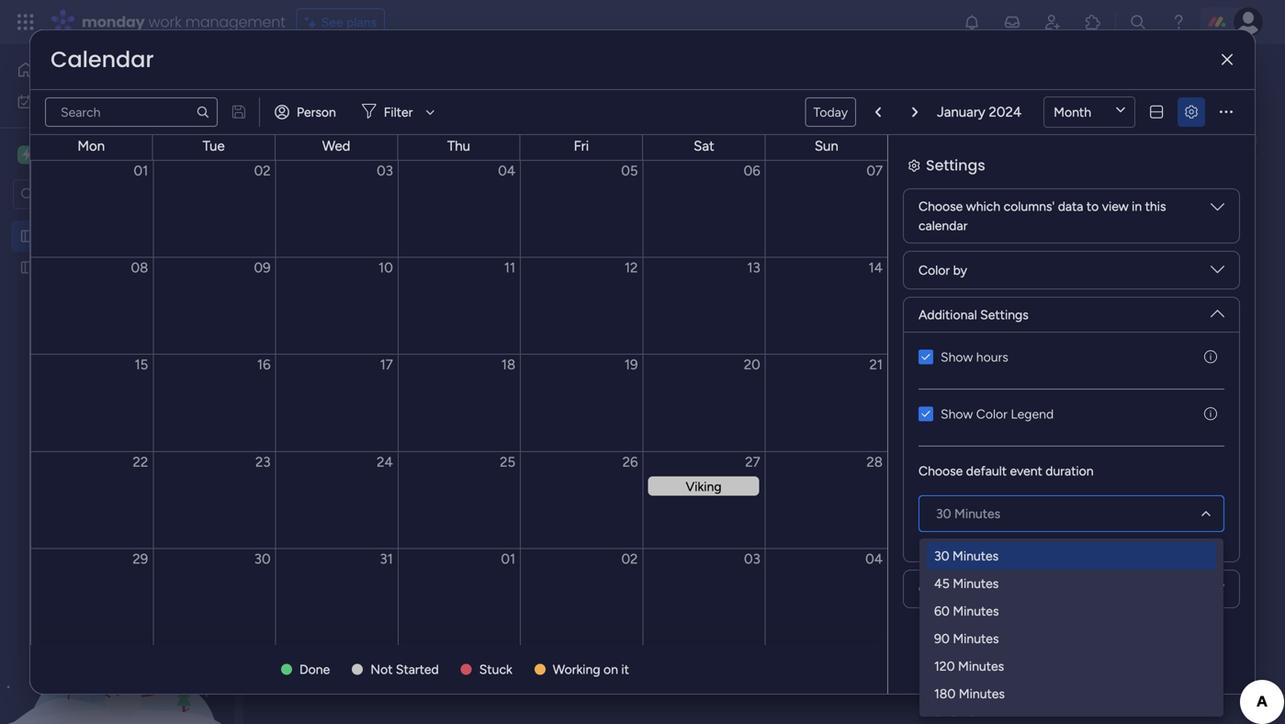 Task type: describe. For each thing, give the bounding box(es) containing it.
add view image
[[532, 133, 540, 146]]

to
[[1087, 198, 1099, 214]]

your
[[753, 99, 779, 114]]

working
[[553, 662, 601, 677]]

table
[[338, 132, 368, 147]]

minutes down "default"
[[955, 506, 1001, 521]]

v2 settings line image
[[1186, 105, 1198, 119]]

1 vertical spatial settings
[[981, 307, 1029, 323]]

january 2024
[[937, 104, 1022, 120]]

all
[[279, 62, 306, 92]]

dapulse x slim image
[[1222, 53, 1233, 66]]

45
[[935, 576, 950, 591]]

monday
[[82, 11, 145, 32]]

done
[[300, 662, 330, 677]]

type
[[354, 99, 380, 114]]

stuck
[[479, 662, 513, 677]]

started
[[396, 662, 439, 677]]

today button
[[805, 97, 856, 127]]

Search in workspace field
[[39, 184, 153, 205]]

0 vertical spatial settings
[[926, 155, 986, 176]]

1 horizontal spatial person button
[[609, 174, 688, 203]]

owners,
[[488, 99, 532, 114]]

120 minutes
[[935, 658, 1005, 674]]

dapulse dropdown down arrow image for additional settings
[[1211, 300, 1225, 320]]

main table button
[[278, 125, 382, 154]]

gantt button
[[382, 125, 443, 154]]

dapulse dropdown down arrow image for choose groups
[[1211, 582, 1225, 602]]

month
[[1054, 104, 1092, 120]]

show hours
[[941, 349, 1009, 365]]

180
[[935, 686, 956, 702]]

sat
[[694, 138, 715, 154]]

see more link
[[836, 96, 895, 115]]

45 minutes
[[935, 576, 999, 591]]

integrate
[[963, 132, 1016, 147]]

1 vertical spatial 30
[[935, 548, 950, 564]]

90
[[935, 631, 950, 646]]

home button
[[11, 55, 198, 85]]

management
[[185, 11, 285, 32]]

it
[[622, 662, 629, 677]]

my work
[[40, 94, 89, 109]]

spacecraft
[[312, 62, 433, 92]]

fri
[[574, 138, 589, 154]]

Filter dashboard by text search field
[[45, 97, 218, 127]]

plans
[[346, 14, 377, 30]]

Calendar field
[[46, 44, 159, 75]]

choose groups
[[919, 581, 1007, 597]]

lottie animation element
[[0, 538, 234, 724]]

on
[[604, 662, 618, 677]]

v2 info image
[[1205, 406, 1218, 422]]

event
[[1010, 463, 1043, 479]]

view
[[1102, 198, 1129, 214]]

tue
[[203, 138, 225, 154]]

see more
[[838, 98, 893, 113]]

additional settings
[[919, 307, 1029, 323]]

project.
[[398, 99, 443, 114]]

work for monday
[[148, 11, 182, 32]]

2024
[[989, 104, 1022, 120]]

60 minutes
[[935, 603, 999, 619]]

minutes down groups
[[953, 603, 999, 619]]

working on it
[[553, 662, 629, 677]]

public board image
[[19, 227, 37, 245]]

hours
[[977, 349, 1009, 365]]

private board image
[[19, 259, 37, 276]]

main
[[42, 146, 81, 164]]

assign
[[446, 99, 484, 114]]

today
[[814, 104, 848, 120]]

collapse board header image
[[1239, 132, 1253, 147]]

wed
[[322, 138, 351, 154]]

choose for choose default event duration
[[919, 463, 963, 479]]

180 minutes
[[935, 686, 1005, 702]]

board activity image
[[1093, 66, 1115, 88]]

apps image
[[1084, 13, 1103, 31]]

workspace image
[[22, 145, 31, 165]]

All Spacecraft field
[[275, 62, 438, 92]]

minutes up '45 minutes'
[[953, 548, 999, 564]]

which
[[966, 198, 1001, 214]]

0 vertical spatial person button
[[267, 97, 347, 127]]

notifications image
[[963, 13, 981, 31]]

mon
[[77, 138, 105, 154]]

manage any type of project. assign owners, set timelines and keep track of where your project stands.
[[281, 99, 868, 114]]

columns'
[[1004, 198, 1055, 214]]

groups
[[966, 581, 1007, 597]]

60
[[935, 603, 950, 619]]

1 vertical spatial 30 minutes
[[935, 548, 999, 564]]

show color legend
[[941, 406, 1054, 422]]

automate
[[1147, 132, 1205, 147]]

timelines
[[557, 99, 608, 114]]

list arrow image
[[913, 106, 918, 118]]

my
[[40, 94, 58, 109]]

monday work management
[[82, 11, 285, 32]]

home
[[42, 62, 77, 78]]

any
[[330, 99, 351, 114]]

120
[[935, 658, 955, 674]]

filter
[[384, 104, 413, 120]]

filter by anything image
[[759, 178, 781, 200]]

90 minutes
[[935, 631, 999, 646]]

0 vertical spatial 30
[[936, 506, 952, 521]]



Task type: locate. For each thing, give the bounding box(es) containing it.
keep
[[636, 99, 664, 114]]

0 horizontal spatial person
[[297, 104, 336, 120]]

choose inside choose which columns' data to view in this calendar
[[919, 198, 963, 214]]

calendar inside button
[[456, 132, 508, 147]]

0 vertical spatial dapulse dropdown down arrow image
[[1211, 200, 1225, 221]]

dapulse dropdown down arrow image for color by
[[1211, 263, 1225, 283]]

calendar button
[[443, 125, 521, 154]]

stands.
[[827, 99, 868, 114]]

1 of from the left
[[383, 99, 395, 114]]

30
[[936, 506, 952, 521], [935, 548, 950, 564]]

color by
[[919, 262, 968, 278]]

2 dapulse dropdown down arrow image from the top
[[1211, 263, 1225, 283]]

see inside 'button'
[[321, 14, 343, 30]]

calendar down monday
[[51, 44, 154, 75]]

person
[[297, 104, 336, 120], [638, 181, 677, 196]]

calendar for calendar button
[[456, 132, 508, 147]]

dapulse dropdown down arrow image
[[1211, 200, 1225, 221], [1211, 263, 1225, 283]]

list arrow image
[[876, 106, 881, 118]]

arrow down image
[[419, 101, 441, 123]]

calendar for calendar field
[[51, 44, 154, 75]]

thu
[[447, 138, 470, 154]]

0 vertical spatial person
[[297, 104, 336, 120]]

manage
[[281, 99, 327, 114]]

additional
[[919, 307, 977, 323]]

all spacecraft
[[279, 62, 433, 92]]

v2 split view image
[[1151, 105, 1163, 119]]

see
[[321, 14, 343, 30], [838, 98, 860, 113]]

1 vertical spatial show
[[941, 406, 973, 422]]

show left "hours"
[[941, 349, 973, 365]]

work
[[148, 11, 182, 32], [61, 94, 89, 109]]

inbox image
[[1003, 13, 1022, 31]]

color left by
[[919, 262, 950, 278]]

search everything image
[[1129, 13, 1148, 31]]

dapulse dropdown down arrow image right the this
[[1211, 200, 1225, 221]]

0 horizontal spatial of
[[383, 99, 395, 114]]

of right type on the top
[[383, 99, 395, 114]]

1 vertical spatial color
[[977, 406, 1008, 422]]

dapulse dropdown down arrow image up v2 info icon
[[1211, 263, 1225, 283]]

option
[[0, 220, 234, 223]]

choose up 60
[[919, 581, 963, 597]]

this
[[1146, 198, 1167, 214]]

main button
[[13, 139, 183, 170]]

work inside my work button
[[61, 94, 89, 109]]

gantt
[[396, 132, 429, 147]]

default
[[966, 463, 1007, 479]]

0 vertical spatial dapulse dropdown down arrow image
[[1211, 300, 1225, 320]]

1 horizontal spatial calendar
[[456, 132, 508, 147]]

not
[[371, 662, 393, 677]]

0 horizontal spatial color
[[919, 262, 950, 278]]

workspace selection element
[[17, 144, 83, 168]]

v2 info image
[[1205, 349, 1218, 365]]

1 horizontal spatial color
[[977, 406, 1008, 422]]

minutes up 60 minutes
[[953, 576, 999, 591]]

person button down keep
[[609, 174, 688, 203]]

2 show from the top
[[941, 406, 973, 422]]

1 vertical spatial person
[[638, 181, 677, 196]]

january
[[937, 104, 986, 120]]

project
[[782, 99, 824, 114]]

person button
[[267, 97, 347, 127], [609, 174, 688, 203]]

see plans
[[321, 14, 377, 30]]

minutes up 120 minutes
[[953, 631, 999, 646]]

0 horizontal spatial calendar
[[51, 44, 154, 75]]

of right "track"
[[699, 99, 711, 114]]

1 horizontal spatial work
[[148, 11, 182, 32]]

0 horizontal spatial person button
[[267, 97, 347, 127]]

see plans button
[[297, 8, 385, 36]]

search image
[[196, 105, 210, 119]]

0 vertical spatial work
[[148, 11, 182, 32]]

choose left "default"
[[919, 463, 963, 479]]

work for my
[[61, 94, 89, 109]]

of
[[383, 99, 395, 114], [699, 99, 711, 114]]

1 dapulse dropdown down arrow image from the top
[[1211, 200, 1225, 221]]

0 horizontal spatial work
[[61, 94, 89, 109]]

work right my
[[61, 94, 89, 109]]

by
[[953, 262, 968, 278]]

person up main
[[297, 104, 336, 120]]

calendar
[[919, 218, 968, 233]]

3 choose from the top
[[919, 581, 963, 597]]

0 vertical spatial calendar
[[51, 44, 154, 75]]

main
[[307, 132, 335, 147]]

0 vertical spatial show
[[941, 349, 973, 365]]

dapulse integrations image
[[942, 133, 956, 147]]

color left legend
[[977, 406, 1008, 422]]

sun
[[815, 138, 839, 154]]

data
[[1058, 198, 1084, 214]]

in
[[1132, 198, 1142, 214]]

1 vertical spatial dapulse dropdown down arrow image
[[1211, 263, 1225, 283]]

workspace image
[[17, 145, 36, 165]]

list box
[[0, 217, 234, 531]]

settings up "hours"
[[981, 307, 1029, 323]]

show for show hours
[[941, 349, 973, 365]]

settings down dapulse integrations icon
[[926, 155, 986, 176]]

select product image
[[17, 13, 35, 31]]

choose
[[919, 198, 963, 214], [919, 463, 963, 479], [919, 581, 963, 597]]

0 vertical spatial 30 minutes
[[936, 506, 1001, 521]]

dapulse dropdown down arrow image for choose which columns' data to view in this calendar
[[1211, 200, 1225, 221]]

choose up calendar
[[919, 198, 963, 214]]

30 minutes down "default"
[[936, 506, 1001, 521]]

calendar down assign
[[456, 132, 508, 147]]

set
[[536, 99, 553, 114]]

2 dapulse dropdown down arrow image from the top
[[1211, 582, 1225, 602]]

more dots image
[[1220, 105, 1233, 119]]

choose default event duration
[[919, 463, 1094, 479]]

more
[[863, 98, 893, 113]]

None search field
[[45, 97, 218, 127]]

person down keep
[[638, 181, 677, 196]]

and
[[612, 99, 633, 114]]

1 vertical spatial see
[[838, 98, 860, 113]]

show down show hours
[[941, 406, 973, 422]]

choose for choose which columns' data to view in this calendar
[[919, 198, 963, 214]]

1 horizontal spatial see
[[838, 98, 860, 113]]

2 of from the left
[[699, 99, 711, 114]]

1 vertical spatial calendar
[[456, 132, 508, 147]]

2 choose from the top
[[919, 463, 963, 479]]

minutes down 120 minutes
[[959, 686, 1005, 702]]

legend
[[1011, 406, 1054, 422]]

show
[[941, 349, 973, 365], [941, 406, 973, 422]]

choose which columns' data to view in this calendar
[[919, 198, 1167, 233]]

1 horizontal spatial person
[[638, 181, 677, 196]]

0 vertical spatial color
[[919, 262, 950, 278]]

where
[[715, 99, 750, 114]]

color
[[919, 262, 950, 278], [977, 406, 1008, 422]]

0 vertical spatial choose
[[919, 198, 963, 214]]

1 show from the top
[[941, 349, 973, 365]]

help image
[[1170, 13, 1188, 31]]

1 vertical spatial dapulse dropdown down arrow image
[[1211, 582, 1225, 602]]

0 horizontal spatial see
[[321, 14, 343, 30]]

calendar
[[51, 44, 154, 75], [456, 132, 508, 147]]

1 dapulse dropdown down arrow image from the top
[[1211, 300, 1225, 320]]

0 vertical spatial see
[[321, 14, 343, 30]]

1 choose from the top
[[919, 198, 963, 214]]

my work button
[[11, 87, 198, 116]]

choose for choose groups
[[919, 581, 963, 597]]

not started
[[371, 662, 439, 677]]

minutes up 180 minutes at bottom
[[958, 658, 1005, 674]]

1 horizontal spatial of
[[699, 99, 711, 114]]

main table
[[307, 132, 368, 147]]

dapulse dropdown down arrow image
[[1211, 300, 1225, 320], [1211, 582, 1225, 602]]

work right monday
[[148, 11, 182, 32]]

2 vertical spatial choose
[[919, 581, 963, 597]]

noah lott image
[[1234, 7, 1263, 37]]

autopilot image
[[1124, 127, 1140, 150]]

1 vertical spatial work
[[61, 94, 89, 109]]

track
[[667, 99, 696, 114]]

lottie animation image
[[0, 538, 234, 724]]

30 minutes up '45 minutes'
[[935, 548, 999, 564]]

filter button
[[355, 97, 441, 127]]

see for see more
[[838, 98, 860, 113]]

person button up main
[[267, 97, 347, 127]]

1 vertical spatial person button
[[609, 174, 688, 203]]

1 vertical spatial choose
[[919, 463, 963, 479]]

invite members image
[[1044, 13, 1062, 31]]

see for see plans
[[321, 14, 343, 30]]

show for show color legend
[[941, 406, 973, 422]]

minutes
[[955, 506, 1001, 521], [953, 548, 999, 564], [953, 576, 999, 591], [953, 603, 999, 619], [953, 631, 999, 646], [958, 658, 1005, 674], [959, 686, 1005, 702]]

duration
[[1046, 463, 1094, 479]]



Task type: vqa. For each thing, say whether or not it's contained in the screenshot.
option
yes



